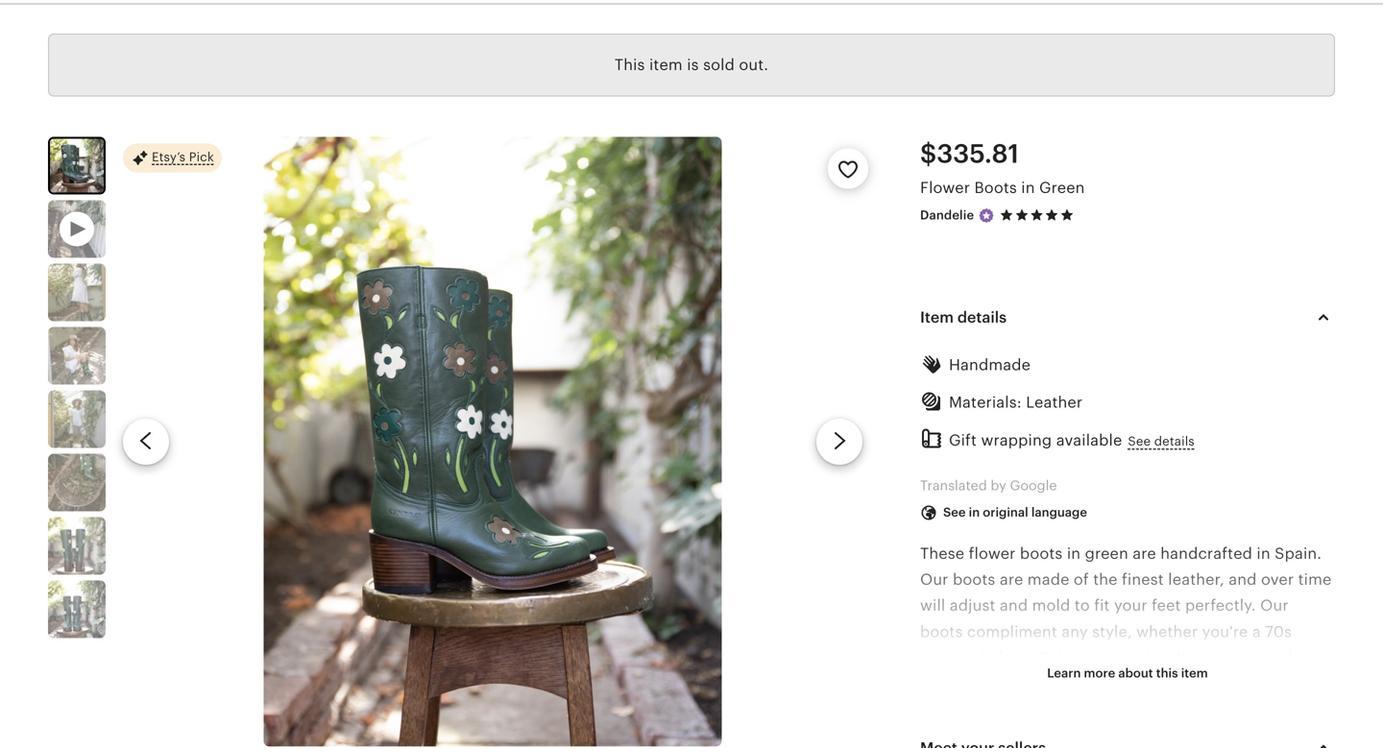 Task type: vqa. For each thing, say whether or not it's contained in the screenshot.
(1,928)
no



Task type: describe. For each thing, give the bounding box(es) containing it.
1 horizontal spatial our
[[1261, 597, 1289, 615]]

materials: leather
[[949, 394, 1083, 411]]

a right soul,
[[1159, 650, 1168, 667]]

style!
[[1137, 676, 1177, 693]]

available
[[1056, 432, 1122, 449]]

or
[[1302, 650, 1318, 667]]

piece
[[1093, 702, 1134, 719]]

cowgirl,
[[1237, 650, 1298, 667]]

dandelie
[[920, 208, 974, 222]]

handmade
[[949, 356, 1031, 374]]

this item is sold out.
[[615, 56, 769, 74]]

compliment
[[967, 623, 1058, 641]]

0 horizontal spatial these
[[920, 545, 965, 562]]

0 horizontal spatial will
[[920, 597, 946, 615]]

babe,
[[980, 650, 1023, 667]]

whether
[[1137, 623, 1198, 641]]

learn more about this item
[[1047, 666, 1208, 680]]

0 vertical spatial your
[[1114, 597, 1148, 615]]

over
[[1261, 571, 1294, 588]]

flower boots in green image 2 image
[[48, 264, 106, 321]]

details inside dropdown button
[[958, 309, 1007, 326]]

by
[[991, 478, 1007, 493]]

etsy's
[[152, 150, 186, 164]]

etsy's pick button
[[123, 143, 222, 173]]

these flower boots in green are handcrafted in spain. our boots are made of the finest leather, and over time will adjust and mold to fit your feet perfectly. our boots compliment any style, whether you're a 70s vintage babe, a bohemian soul, a western cowgirl, or just looking to spice up your style! these boots are a statement, investment piece that will elevate any outfit.
[[920, 545, 1332, 745]]

of
[[1074, 571, 1089, 588]]

bohemian
[[1040, 650, 1115, 667]]

elevate
[[1202, 702, 1256, 719]]

up
[[1076, 676, 1095, 693]]

fit
[[1094, 597, 1110, 615]]

0 horizontal spatial our
[[920, 571, 949, 588]]

flower
[[969, 545, 1016, 562]]

boots up vintage
[[920, 623, 963, 641]]

sold
[[703, 56, 735, 74]]

$335.81
[[920, 139, 1019, 168]]

learn more about this item button
[[1033, 656, 1223, 691]]

0 horizontal spatial flower boots in green image 1 image
[[50, 139, 104, 193]]

flower
[[920, 179, 970, 196]]

boots up "adjust"
[[953, 571, 996, 588]]

see inside gift wrapping available see details
[[1128, 434, 1151, 449]]

investment
[[1005, 702, 1088, 719]]

spain.
[[1275, 545, 1322, 562]]

pick
[[189, 150, 214, 164]]

time
[[1298, 571, 1332, 588]]

this
[[1156, 666, 1178, 680]]

a down or
[[1305, 676, 1313, 693]]

statement,
[[920, 702, 1001, 719]]

green
[[1040, 179, 1085, 196]]

language
[[1032, 506, 1087, 520]]

translated by google
[[920, 478, 1057, 493]]

spice
[[1031, 676, 1071, 693]]

1 vertical spatial to
[[1012, 676, 1027, 693]]

finest
[[1122, 571, 1164, 588]]

see in original language
[[943, 506, 1087, 520]]

soul,
[[1119, 650, 1155, 667]]



Task type: locate. For each thing, give the bounding box(es) containing it.
about
[[1119, 666, 1153, 680]]

flower boots in green image 7 image
[[48, 581, 106, 638]]

boots
[[1020, 545, 1063, 562], [953, 571, 996, 588], [920, 623, 963, 641], [1230, 676, 1273, 693]]

boots up the made
[[1020, 545, 1063, 562]]

see
[[1128, 434, 1151, 449], [943, 506, 966, 520]]

your down "finest" at the right
[[1114, 597, 1148, 615]]

1 vertical spatial our
[[1261, 597, 1289, 615]]

in
[[1021, 179, 1035, 196], [969, 506, 980, 520], [1067, 545, 1081, 562], [1257, 545, 1271, 562]]

and up perfectly.
[[1229, 571, 1257, 588]]

1 vertical spatial and
[[1000, 597, 1028, 615]]

see down translated
[[943, 506, 966, 520]]

to
[[1075, 597, 1090, 615], [1012, 676, 1027, 693]]

0 vertical spatial item
[[649, 56, 683, 74]]

in right boots
[[1021, 179, 1035, 196]]

flower boots in green
[[920, 179, 1085, 196]]

details right available
[[1154, 434, 1195, 449]]

1 horizontal spatial any
[[1260, 702, 1287, 719]]

0 horizontal spatial see
[[943, 506, 966, 520]]

style,
[[1092, 623, 1132, 641]]

a
[[1253, 623, 1261, 641], [1027, 650, 1036, 667], [1159, 650, 1168, 667], [1305, 676, 1313, 693]]

boots down cowgirl,
[[1230, 676, 1273, 693]]

in down "translated by google"
[[969, 506, 980, 520]]

1 horizontal spatial these
[[1181, 676, 1226, 693]]

0 vertical spatial our
[[920, 571, 949, 588]]

made
[[1028, 571, 1070, 588]]

you're
[[1202, 623, 1248, 641]]

flower boots in green image 6 image
[[48, 517, 106, 575]]

see right available
[[1128, 434, 1151, 449]]

0 horizontal spatial and
[[1000, 597, 1028, 615]]

0 vertical spatial any
[[1062, 623, 1088, 641]]

this
[[615, 56, 645, 74]]

leather
[[1026, 394, 1083, 411]]

1 vertical spatial will
[[1172, 702, 1198, 719]]

and
[[1229, 571, 1257, 588], [1000, 597, 1028, 615]]

etsy's pick
[[152, 150, 214, 164]]

outfit.
[[920, 728, 966, 745]]

flower boots in green image 5 image
[[48, 454, 106, 511]]

any right elevate
[[1260, 702, 1287, 719]]

these
[[920, 545, 965, 562], [1181, 676, 1226, 693]]

a right babe,
[[1027, 650, 1036, 667]]

any
[[1062, 623, 1088, 641], [1260, 702, 1287, 719]]

western
[[1172, 650, 1233, 667]]

1 horizontal spatial and
[[1229, 571, 1257, 588]]

handcrafted
[[1161, 545, 1253, 562]]

flower boots in green image 3 image
[[48, 327, 106, 385]]

boots
[[975, 179, 1017, 196]]

0 vertical spatial these
[[920, 545, 965, 562]]

a left 70s
[[1253, 623, 1261, 641]]

0 vertical spatial and
[[1229, 571, 1257, 588]]

to left fit
[[1075, 597, 1090, 615]]

1 horizontal spatial are
[[1133, 545, 1157, 562]]

translated
[[920, 478, 987, 493]]

are
[[1133, 545, 1157, 562], [1000, 571, 1024, 588], [1277, 676, 1300, 693]]

that
[[1138, 702, 1168, 719]]

our
[[920, 571, 949, 588], [1261, 597, 1289, 615]]

1 vertical spatial see
[[943, 506, 966, 520]]

2 horizontal spatial are
[[1277, 676, 1300, 693]]

1 vertical spatial your
[[1099, 676, 1133, 693]]

will left "adjust"
[[920, 597, 946, 615]]

learn
[[1047, 666, 1081, 680]]

details right item
[[958, 309, 1007, 326]]

0 horizontal spatial are
[[1000, 571, 1024, 588]]

mold
[[1032, 597, 1071, 615]]

just
[[920, 676, 948, 693]]

adjust
[[950, 597, 996, 615]]

see details link
[[1128, 433, 1195, 450]]

green
[[1085, 545, 1129, 562]]

any up bohemian
[[1062, 623, 1088, 641]]

0 horizontal spatial details
[[958, 309, 1007, 326]]

wrapping
[[981, 432, 1052, 449]]

perfectly.
[[1185, 597, 1256, 615]]

2 vertical spatial are
[[1277, 676, 1300, 693]]

these left flower at the right bottom
[[920, 545, 965, 562]]

details inside gift wrapping available see details
[[1154, 434, 1195, 449]]

1 horizontal spatial item
[[1181, 666, 1208, 680]]

1 horizontal spatial will
[[1172, 702, 1198, 719]]

google
[[1010, 478, 1057, 493]]

looking
[[952, 676, 1007, 693]]

flower boots in green image 4 image
[[48, 390, 106, 448]]

your up the piece
[[1099, 676, 1133, 693]]

to down babe,
[[1012, 676, 1027, 693]]

feet
[[1152, 597, 1181, 615]]

see in original language link
[[906, 495, 1102, 531]]

0 vertical spatial to
[[1075, 597, 1090, 615]]

and up compliment
[[1000, 597, 1028, 615]]

gift wrapping available see details
[[949, 432, 1195, 449]]

0 horizontal spatial item
[[649, 56, 683, 74]]

0 vertical spatial will
[[920, 597, 946, 615]]

1 vertical spatial are
[[1000, 571, 1024, 588]]

details
[[958, 309, 1007, 326], [1154, 434, 1195, 449]]

0 vertical spatial are
[[1133, 545, 1157, 562]]

dandelie link
[[920, 208, 974, 222]]

the
[[1093, 571, 1118, 588]]

vintage
[[920, 650, 976, 667]]

materials:
[[949, 394, 1022, 411]]

item details button
[[903, 294, 1353, 341]]

1 horizontal spatial details
[[1154, 434, 1195, 449]]

1 horizontal spatial to
[[1075, 597, 1090, 615]]

original
[[983, 506, 1029, 520]]

0 vertical spatial details
[[958, 309, 1007, 326]]

0 vertical spatial see
[[1128, 434, 1151, 449]]

item
[[649, 56, 683, 74], [1181, 666, 1208, 680]]

1 horizontal spatial flower boots in green image 1 image
[[264, 137, 722, 747]]

are up "finest" at the right
[[1133, 545, 1157, 562]]

0 horizontal spatial any
[[1062, 623, 1088, 641]]

70s
[[1265, 623, 1292, 641]]

item details
[[920, 309, 1007, 326]]

are down flower at the right bottom
[[1000, 571, 1024, 588]]

item inside learn more about this item dropdown button
[[1181, 666, 1208, 680]]

more
[[1084, 666, 1116, 680]]

these down western
[[1181, 676, 1226, 693]]

item
[[920, 309, 954, 326]]

is
[[687, 56, 699, 74]]

0 horizontal spatial to
[[1012, 676, 1027, 693]]

will
[[920, 597, 946, 615], [1172, 702, 1198, 719]]

1 horizontal spatial see
[[1128, 434, 1151, 449]]

menu bar
[[54, 0, 1330, 5]]

leather,
[[1168, 571, 1225, 588]]

our down the over
[[1261, 597, 1289, 615]]

1 vertical spatial these
[[1181, 676, 1226, 693]]

1 vertical spatial any
[[1260, 702, 1287, 719]]

will right that
[[1172, 702, 1198, 719]]

1 vertical spatial details
[[1154, 434, 1195, 449]]

in up "of"
[[1067, 545, 1081, 562]]

flower boots in green image 1 image
[[264, 137, 722, 747], [50, 139, 104, 193]]

in up the over
[[1257, 545, 1271, 562]]

your
[[1114, 597, 1148, 615], [1099, 676, 1133, 693]]

1 vertical spatial item
[[1181, 666, 1208, 680]]

out.
[[739, 56, 769, 74]]

our up vintage
[[920, 571, 949, 588]]

gift
[[949, 432, 977, 449]]

are down cowgirl,
[[1277, 676, 1300, 693]]

star_seller image
[[978, 207, 995, 224]]

item right this
[[1181, 666, 1208, 680]]

item left is
[[649, 56, 683, 74]]



